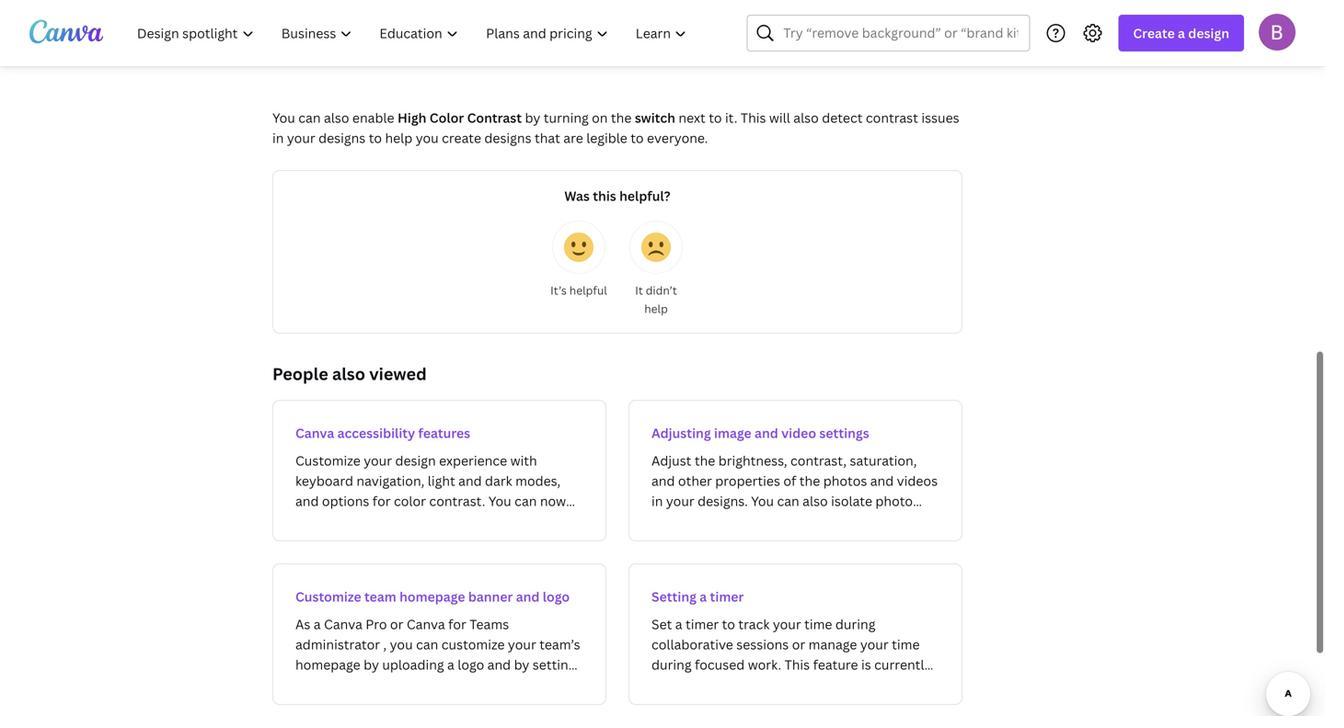Task type: describe. For each thing, give the bounding box(es) containing it.
😔 image
[[641, 233, 671, 262]]

next to it. this will also detect contrast issues in your designs to help you create designs that are legible to everyone.
[[272, 109, 959, 147]]

switch
[[635, 109, 675, 127]]

a for create
[[1178, 24, 1185, 42]]

it didn't help
[[635, 283, 677, 317]]

2 designs from the left
[[484, 129, 531, 147]]

customize
[[295, 589, 361, 606]]

accessibility
[[337, 425, 415, 442]]

didn't
[[646, 283, 677, 298]]

0 horizontal spatial to
[[369, 129, 382, 147]]

customize team homepage banner and logo
[[295, 589, 570, 606]]

by
[[525, 109, 540, 127]]

you
[[416, 129, 439, 147]]

adjusting
[[652, 425, 711, 442]]

this
[[741, 109, 766, 127]]

your
[[287, 129, 315, 147]]

create
[[1133, 24, 1175, 42]]

design
[[1188, 24, 1229, 42]]

setting a timer link
[[628, 564, 963, 706]]

this
[[593, 187, 616, 205]]

you
[[272, 109, 295, 127]]

🙂 image
[[564, 233, 594, 262]]

you can also enable high color contrast by turning on the switch
[[272, 109, 675, 127]]

create a design button
[[1118, 15, 1244, 52]]

create a design
[[1133, 24, 1229, 42]]

features
[[418, 425, 470, 442]]

in
[[272, 129, 284, 147]]

timer
[[710, 589, 744, 606]]

video
[[781, 425, 816, 442]]

1 designs from the left
[[319, 129, 366, 147]]

customize team homepage banner and logo link
[[272, 564, 606, 706]]

next
[[679, 109, 706, 127]]

issues
[[921, 109, 959, 127]]

help inside "next to it. this will also detect contrast issues in your designs to help you create designs that are legible to everyone."
[[385, 129, 412, 147]]

will
[[769, 109, 790, 127]]

contrast
[[866, 109, 918, 127]]

image
[[714, 425, 752, 442]]

settings
[[819, 425, 869, 442]]

it
[[635, 283, 643, 298]]

turning
[[544, 109, 589, 127]]

help inside the it didn't help
[[644, 302, 668, 317]]

legible
[[586, 129, 627, 147]]

that
[[535, 129, 560, 147]]

also right people
[[332, 363, 365, 386]]

and inside customize team homepage banner and logo link
[[516, 589, 540, 606]]

color
[[430, 109, 464, 127]]



Task type: locate. For each thing, give the bounding box(es) containing it.
1 horizontal spatial help
[[644, 302, 668, 317]]

on
[[592, 109, 608, 127]]

and inside adjusting image and video settings 'link'
[[755, 425, 778, 442]]

setting
[[652, 589, 697, 606]]

to
[[709, 109, 722, 127], [369, 129, 382, 147], [631, 129, 644, 147]]

viewed
[[369, 363, 427, 386]]

and
[[755, 425, 778, 442], [516, 589, 540, 606]]

and left video
[[755, 425, 778, 442]]

a left design
[[1178, 24, 1185, 42]]

contrast
[[467, 109, 522, 127]]

everyone.
[[647, 129, 708, 147]]

it's helpful
[[550, 283, 607, 298]]

1 horizontal spatial designs
[[484, 129, 531, 147]]

help down the didn't
[[644, 302, 668, 317]]

0 horizontal spatial designs
[[319, 129, 366, 147]]

banner
[[468, 589, 513, 606]]

canva accessibility features link
[[272, 400, 606, 542]]

to left it.
[[709, 109, 722, 127]]

1 horizontal spatial a
[[1178, 24, 1185, 42]]

also right can
[[324, 109, 349, 127]]

it's
[[550, 283, 567, 298]]

1 horizontal spatial and
[[755, 425, 778, 442]]

adjusting image and video settings
[[652, 425, 869, 442]]

a for setting
[[700, 589, 707, 606]]

0 vertical spatial and
[[755, 425, 778, 442]]

helpful?
[[619, 187, 671, 205]]

0 vertical spatial help
[[385, 129, 412, 147]]

helpful
[[569, 283, 607, 298]]

are
[[563, 129, 583, 147]]

homepage
[[399, 589, 465, 606]]

1 vertical spatial a
[[700, 589, 707, 606]]

1 vertical spatial and
[[516, 589, 540, 606]]

1 horizontal spatial to
[[631, 129, 644, 147]]

team
[[364, 589, 396, 606]]

was this helpful?
[[564, 187, 671, 205]]

setting a timer
[[652, 589, 744, 606]]

designs
[[319, 129, 366, 147], [484, 129, 531, 147]]

was
[[564, 187, 590, 205]]

also inside "next to it. this will also detect contrast issues in your designs to help you create designs that are legible to everyone."
[[793, 109, 819, 127]]

people
[[272, 363, 328, 386]]

1 vertical spatial help
[[644, 302, 668, 317]]

help down high
[[385, 129, 412, 147]]

designs down contrast
[[484, 129, 531, 147]]

2 horizontal spatial to
[[709, 109, 722, 127]]

enable
[[352, 109, 394, 127]]

0 horizontal spatial and
[[516, 589, 540, 606]]

can
[[298, 109, 321, 127]]

bob builder image
[[1259, 14, 1296, 50]]

designs down enable at the left
[[319, 129, 366, 147]]

0 vertical spatial a
[[1178, 24, 1185, 42]]

also right will
[[793, 109, 819, 127]]

a left timer
[[700, 589, 707, 606]]

a inside "dropdown button"
[[1178, 24, 1185, 42]]

high
[[398, 109, 426, 127]]

top level navigation element
[[125, 15, 703, 52]]

0 horizontal spatial help
[[385, 129, 412, 147]]

people also viewed
[[272, 363, 427, 386]]

canva
[[295, 425, 334, 442]]

logo
[[543, 589, 570, 606]]

0 horizontal spatial a
[[700, 589, 707, 606]]

adjusting image and video settings link
[[628, 400, 963, 542]]

to down the
[[631, 129, 644, 147]]

and left logo
[[516, 589, 540, 606]]

create
[[442, 129, 481, 147]]

the
[[611, 109, 632, 127]]

to down enable at the left
[[369, 129, 382, 147]]

a
[[1178, 24, 1185, 42], [700, 589, 707, 606]]

also
[[324, 109, 349, 127], [793, 109, 819, 127], [332, 363, 365, 386]]

detect
[[822, 109, 863, 127]]

Try "remove background" or "brand kit" search field
[[783, 16, 1018, 51]]

canva accessibility features
[[295, 425, 470, 442]]

it.
[[725, 109, 738, 127]]

help
[[385, 129, 412, 147], [644, 302, 668, 317]]



Task type: vqa. For each thing, say whether or not it's contained in the screenshot.
"features"
yes



